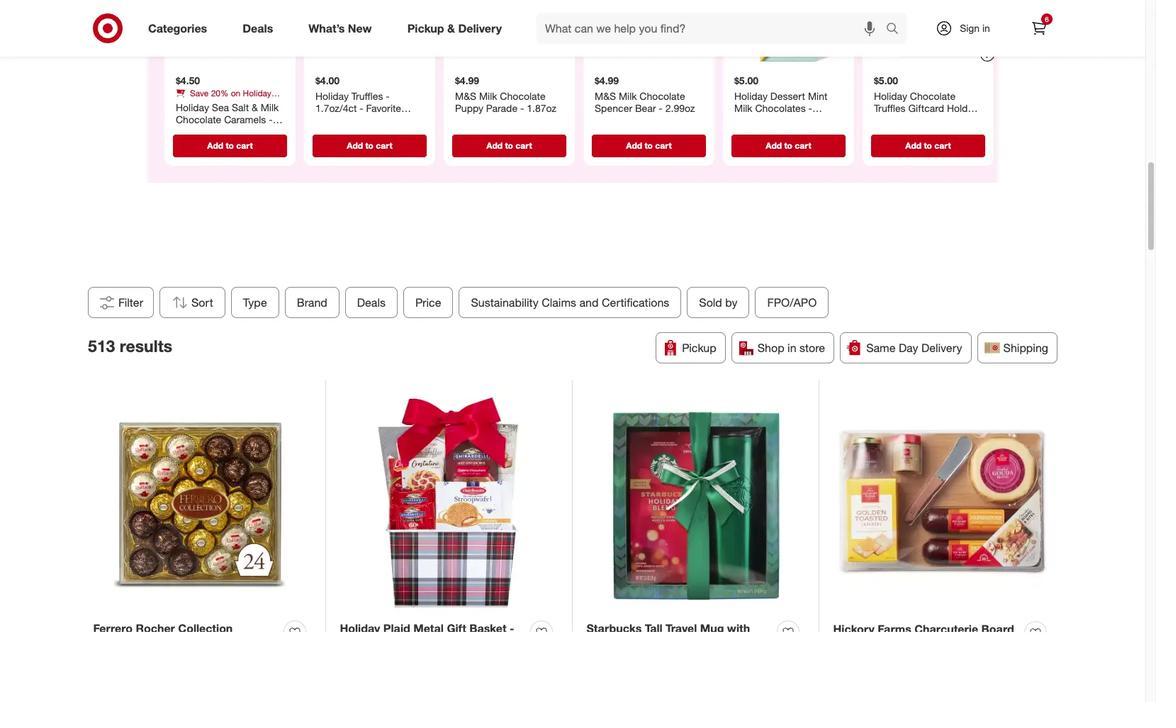 Task type: locate. For each thing, give the bounding box(es) containing it.
truffles
[[352, 90, 383, 102], [874, 102, 906, 114]]

5 cart from the left
[[795, 140, 812, 151]]

hickory farms charcuterie board - 19.75oz image
[[834, 395, 1053, 614], [834, 395, 1053, 614]]

holiday up 1.7oz/4ct
[[316, 90, 349, 102]]

2 cart from the left
[[376, 140, 393, 151]]

truffles up 1.55oz
[[874, 102, 906, 114]]

1 horizontal spatial truffles
[[874, 102, 906, 114]]

in left store
[[788, 341, 797, 355]]

1 horizontal spatial in
[[983, 22, 991, 34]]

add down parade
[[487, 140, 503, 151]]

1 add from the left
[[207, 140, 223, 151]]

shipping
[[1004, 341, 1049, 355]]

search button
[[880, 13, 914, 47]]

- right 7oz at the top left of the page
[[194, 126, 198, 138]]

add to cart button down giftcard
[[872, 134, 986, 157]]

in inside button
[[788, 341, 797, 355]]

5 add to cart button from the left
[[732, 134, 846, 157]]

gift
[[447, 622, 467, 636]]

milk inside $5.00 holiday dessert mint milk chocolates - 2.56oz. - favorite day™
[[735, 102, 753, 114]]

day™
[[316, 115, 338, 127], [814, 115, 837, 127], [958, 115, 981, 127], [239, 126, 262, 138]]

add to cart button for holiday truffles - 1.7oz/4ct - favorite day™
[[313, 134, 427, 157]]

-
[[386, 90, 390, 102], [360, 102, 364, 114], [521, 102, 524, 114], [659, 102, 663, 114], [809, 102, 813, 114], [269, 114, 273, 126], [770, 115, 773, 127], [874, 115, 878, 127], [913, 115, 917, 127], [194, 126, 198, 138], [510, 622, 515, 636], [834, 639, 838, 653], [93, 654, 98, 668]]

2 $4.99 from the left
[[595, 75, 619, 87]]

1 vertical spatial deals
[[357, 296, 386, 310]]

- left 9.1oz
[[93, 654, 98, 668]]

3 to from the left
[[505, 140, 513, 151]]

brand button
[[285, 287, 340, 318]]

- down giftcard
[[913, 115, 917, 127]]

20%
[[211, 88, 229, 98]]

1 add to cart button from the left
[[173, 134, 287, 157]]

$5.00 up 2.56oz. at the top of the page
[[735, 75, 759, 87]]

0 horizontal spatial m&s
[[455, 90, 477, 102]]

delivery for same day delivery
[[922, 341, 963, 355]]

2.56oz.
[[735, 115, 767, 127]]

cart down giftcard
[[935, 140, 951, 151]]

pickup right new
[[408, 21, 444, 35]]

pickup inside pickup button
[[682, 341, 717, 355]]

$5.00 up 1.55oz
[[874, 75, 899, 87]]

pickup down sold
[[682, 341, 717, 355]]

milk right sets
[[261, 101, 279, 113]]

m&s inside $4.99 m&s milk chocolate puppy parade - 1.87oz
[[455, 90, 477, 102]]

sustainability
[[471, 296, 539, 310]]

add to cart button down $5.00 holiday dessert mint milk chocolates - 2.56oz. - favorite day™ at top right
[[732, 134, 846, 157]]

metal
[[414, 622, 444, 636]]

1 add to cart from the left
[[207, 140, 253, 151]]

truffles inside $5.00 holiday chocolate truffles giftcard holder - 1.55oz - favorite day™
[[874, 102, 906, 114]]

fpo/apo
[[768, 296, 817, 310]]

m&s inside $4.99 m&s milk chocolate spencer bear - 2.99oz
[[595, 90, 616, 102]]

same
[[867, 341, 896, 355]]

1 to from the left
[[226, 140, 234, 151]]

favorite
[[366, 102, 401, 114], [776, 115, 811, 127], [920, 115, 955, 127], [201, 126, 236, 138]]

7oz
[[176, 126, 192, 138]]

cart for holiday truffles - 1.7oz/4ct - favorite day™
[[376, 140, 393, 151]]

certifications
[[602, 296, 670, 310]]

favorite inside $5.00 holiday chocolate truffles giftcard holder - 1.55oz - favorite day™
[[920, 115, 955, 127]]

gift
[[229, 98, 241, 109]]

starbucks tall travel mug with coffee image
[[587, 395, 805, 613], [587, 395, 805, 613]]

holiday
[[243, 88, 272, 98], [316, 90, 349, 102], [735, 90, 768, 102], [874, 90, 908, 102], [176, 101, 209, 113], [340, 622, 380, 636]]

favorite down sea
[[201, 126, 236, 138]]

add to cart button
[[173, 134, 287, 157], [313, 134, 427, 157], [452, 134, 567, 157], [592, 134, 706, 157], [732, 134, 846, 157], [872, 134, 986, 157]]

delivery
[[458, 21, 502, 35], [922, 341, 963, 355]]

pickup
[[408, 21, 444, 35], [682, 341, 717, 355]]

0 vertical spatial truffles
[[352, 90, 383, 102]]

$4.99 inside $4.99 m&s milk chocolate puppy parade - 1.87oz
[[455, 75, 479, 87]]

holiday inside $5.00 holiday chocolate truffles giftcard holder - 1.55oz - favorite day™
[[874, 90, 908, 102]]

6
[[1046, 15, 1049, 23]]

1 horizontal spatial deals
[[357, 296, 386, 310]]

m&s up spencer
[[595, 90, 616, 102]]

4 add from the left
[[626, 140, 643, 151]]

to down giftcard
[[924, 140, 933, 151]]

2 $5.00 from the left
[[874, 75, 899, 87]]

and
[[580, 296, 599, 310]]

pickup for pickup
[[682, 341, 717, 355]]

holder
[[947, 102, 977, 114]]

1 cart from the left
[[236, 140, 253, 151]]

2 m&s from the left
[[595, 90, 616, 102]]

3 add to cart from the left
[[487, 140, 532, 151]]

- down hickory
[[834, 639, 838, 653]]

$4.99 up puppy
[[455, 75, 479, 87]]

day™ down 1.7oz/4ct
[[316, 115, 338, 127]]

cart down the 2.99oz
[[655, 140, 672, 151]]

6 cart from the left
[[935, 140, 951, 151]]

add
[[207, 140, 223, 151], [347, 140, 363, 151], [487, 140, 503, 151], [626, 140, 643, 151], [766, 140, 782, 151], [906, 140, 922, 151]]

2.99oz
[[666, 102, 695, 114]]

filter
[[118, 296, 143, 310]]

deals inside button
[[357, 296, 386, 310]]

add down 1.7oz/4ct
[[347, 140, 363, 151]]

19.75oz
[[841, 639, 882, 653]]

1 horizontal spatial $5.00
[[874, 75, 899, 87]]

chocolate inside $4.99 m&s milk chocolate puppy parade - 1.87oz
[[500, 90, 546, 102]]

0 horizontal spatial delivery
[[458, 21, 502, 35]]

chocolate up bear
[[640, 90, 686, 102]]

$5.00 inside $5.00 holiday chocolate truffles giftcard holder - 1.55oz - favorite day™
[[874, 75, 899, 87]]

4 to from the left
[[645, 140, 653, 151]]

what's
[[309, 21, 345, 35]]

1 vertical spatial delivery
[[922, 341, 963, 355]]

sign
[[960, 22, 980, 34]]

to for holiday sea salt & milk chocolate caramels - 7oz - favorite day™
[[226, 140, 234, 151]]

1 vertical spatial in
[[788, 341, 797, 355]]

1 vertical spatial pickup
[[682, 341, 717, 355]]

0 vertical spatial chocolates
[[756, 102, 806, 114]]

6 to from the left
[[924, 140, 933, 151]]

add to cart button down caramels
[[173, 134, 287, 157]]

holiday down "save"
[[176, 101, 209, 113]]

0 vertical spatial pickup
[[408, 21, 444, 35]]

2 add from the left
[[347, 140, 363, 151]]

ferrero rocher collection assorted chocolates variety pack - 9.1oz image
[[93, 395, 312, 613], [93, 395, 312, 613]]

in
[[983, 22, 991, 34], [788, 341, 797, 355]]

1 vertical spatial truffles
[[874, 102, 906, 114]]

4 add to cart from the left
[[626, 140, 672, 151]]

holiday plaid metal gift basket - 9.94oz link
[[340, 621, 525, 653]]

to down parade
[[505, 140, 513, 151]]

5 to from the left
[[785, 140, 793, 151]]

day™ down holder
[[958, 115, 981, 127]]

add down 1.55oz
[[906, 140, 922, 151]]

add to cart down parade
[[487, 140, 532, 151]]

- left 1.87oz
[[521, 102, 524, 114]]

0 horizontal spatial pickup
[[408, 21, 444, 35]]

to down holiday sea salt & milk chocolate caramels - 7oz - favorite day™ on the left of page
[[226, 140, 234, 151]]

in for shop
[[788, 341, 797, 355]]

add to cart button for holiday chocolate truffles giftcard holder - 1.55oz - favorite day™
[[872, 134, 986, 157]]

save 20% on holiday food & candy gift sets
[[176, 88, 272, 109]]

3 add to cart button from the left
[[452, 134, 567, 157]]

to down $5.00 holiday dessert mint milk chocolates - 2.56oz. - favorite day™ at top right
[[785, 140, 793, 151]]

shop
[[758, 341, 785, 355]]

milk
[[479, 90, 497, 102], [619, 90, 637, 102], [261, 101, 279, 113], [735, 102, 753, 114]]

day™ down caramels
[[239, 126, 262, 138]]

3 cart from the left
[[516, 140, 532, 151]]

chocolate inside $5.00 holiday chocolate truffles giftcard holder - 1.55oz - favorite day™
[[910, 90, 956, 102]]

holiday up 1.55oz
[[874, 90, 908, 102]]

$5.00 holiday chocolate truffles giftcard holder - 1.55oz - favorite day™
[[874, 75, 981, 127]]

to down bear
[[645, 140, 653, 151]]

sort button
[[160, 287, 225, 318]]

deals for deals button in the left of the page
[[357, 296, 386, 310]]

collection
[[178, 622, 233, 636]]

1 horizontal spatial $4.99
[[595, 75, 619, 87]]

chocolate
[[500, 90, 546, 102], [640, 90, 686, 102], [910, 90, 956, 102], [176, 114, 221, 126]]

store
[[800, 341, 826, 355]]

chocolate up 7oz at the top left of the page
[[176, 114, 221, 126]]

deals left price
[[357, 296, 386, 310]]

to for m&s milk chocolate spencer bear - 2.99oz
[[645, 140, 653, 151]]

1 $5.00 from the left
[[735, 75, 759, 87]]

day™ down mint
[[814, 115, 837, 127]]

favorite right 1.7oz/4ct
[[366, 102, 401, 114]]

food
[[176, 98, 193, 109]]

favorite down dessert on the top of page
[[776, 115, 811, 127]]

deals button
[[345, 287, 398, 318]]

0 horizontal spatial truffles
[[352, 90, 383, 102]]

6 add to cart from the left
[[906, 140, 951, 151]]

$4.99 inside $4.99 m&s milk chocolate spencer bear - 2.99oz
[[595, 75, 619, 87]]

chocolates down dessert on the top of page
[[756, 102, 806, 114]]

0 horizontal spatial chocolates
[[146, 638, 207, 652]]

dessert
[[771, 90, 806, 102]]

add to cart button down parade
[[452, 134, 567, 157]]

milk up parade
[[479, 90, 497, 102]]

truffles inside $4.00 holiday truffles - 1.7oz/4ct - favorite day™
[[352, 90, 383, 102]]

1.7oz/4ct
[[316, 102, 357, 114]]

& inside save 20% on holiday food & candy gift sets
[[196, 98, 201, 109]]

m&s for m&s milk chocolate puppy parade - 1.87oz
[[455, 90, 477, 102]]

- right bear
[[659, 102, 663, 114]]

add to cart button for m&s milk chocolate puppy parade - 1.87oz
[[452, 134, 567, 157]]

0 vertical spatial deals
[[243, 21, 273, 35]]

1 vertical spatial chocolates
[[146, 638, 207, 652]]

with
[[728, 622, 750, 636]]

chocolate up 1.87oz
[[500, 90, 546, 102]]

2 to from the left
[[366, 140, 374, 151]]

add to cart down giftcard
[[906, 140, 951, 151]]

0 vertical spatial delivery
[[458, 21, 502, 35]]

holiday plaid metal gift basket - 9.94oz image
[[340, 395, 558, 613], [340, 395, 558, 613]]

holiday sea salt & milk chocolate caramels - 7oz - favorite day™
[[176, 101, 279, 138]]

0 horizontal spatial &
[[196, 98, 201, 109]]

add for holiday chocolate truffles giftcard holder - 1.55oz - favorite day™
[[906, 140, 922, 151]]

add down 2.56oz. at the top of the page
[[766, 140, 782, 151]]

truffles up 1.7oz/4ct
[[352, 90, 383, 102]]

holiday inside holiday sea salt & milk chocolate caramels - 7oz - favorite day™
[[176, 101, 209, 113]]

mint
[[808, 90, 828, 102]]

1 horizontal spatial delivery
[[922, 341, 963, 355]]

- inside hickory farms charcuterie board - 19.75oz
[[834, 639, 838, 653]]

cart down $5.00 holiday dessert mint milk chocolates - 2.56oz. - favorite day™ at top right
[[795, 140, 812, 151]]

$5.00 for $5.00 holiday dessert mint milk chocolates - 2.56oz. - favorite day™
[[735, 75, 759, 87]]

holiday right on
[[243, 88, 272, 98]]

holiday up 9.94oz
[[340, 622, 380, 636]]

delivery inside "button"
[[922, 341, 963, 355]]

favorite down giftcard
[[920, 115, 955, 127]]

$5.00 holiday dessert mint milk chocolates - 2.56oz. - favorite day™
[[735, 75, 837, 127]]

basket
[[470, 622, 507, 636]]

1 horizontal spatial pickup
[[682, 341, 717, 355]]

chocolates inside ferrero rocher collection assorted chocolates variety pack - 9.1oz
[[146, 638, 207, 652]]

0 horizontal spatial $5.00
[[735, 75, 759, 87]]

hickory
[[834, 623, 875, 637]]

2 add to cart button from the left
[[313, 134, 427, 157]]

pickup inside pickup & delivery link
[[408, 21, 444, 35]]

to down $4.00 holiday truffles - 1.7oz/4ct - favorite day™
[[366, 140, 374, 151]]

add down holiday sea salt & milk chocolate caramels - 7oz - favorite day™ on the left of page
[[207, 140, 223, 151]]

4 cart from the left
[[655, 140, 672, 151]]

m&s milk chocolate puppy parade - 1.87oz image
[[450, 0, 569, 69]]

add to cart for holiday chocolate truffles giftcard holder - 1.55oz - favorite day™
[[906, 140, 951, 151]]

2 add to cart from the left
[[347, 140, 393, 151]]

fpo/apo button
[[756, 287, 829, 318]]

milk inside $4.99 m&s milk chocolate spencer bear - 2.99oz
[[619, 90, 637, 102]]

charcuterie
[[915, 623, 979, 637]]

- down holiday truffles - 1.7oz/4ct - favorite day™ image at the left top of page
[[386, 90, 390, 102]]

add to cart down bear
[[626, 140, 672, 151]]

milk inside $4.99 m&s milk chocolate puppy parade - 1.87oz
[[479, 90, 497, 102]]

4 add to cart button from the left
[[592, 134, 706, 157]]

5 add from the left
[[766, 140, 782, 151]]

cart for m&s milk chocolate puppy parade - 1.87oz
[[516, 140, 532, 151]]

$5.00 inside $5.00 holiday dessert mint milk chocolates - 2.56oz. - favorite day™
[[735, 75, 759, 87]]

&
[[447, 21, 455, 35], [196, 98, 201, 109], [252, 101, 258, 113]]

in right sign
[[983, 22, 991, 34]]

add to cart
[[207, 140, 253, 151], [347, 140, 393, 151], [487, 140, 532, 151], [626, 140, 672, 151], [766, 140, 812, 151], [906, 140, 951, 151]]

5 add to cart from the left
[[766, 140, 812, 151]]

holiday inside holiday plaid metal gift basket - 9.94oz
[[340, 622, 380, 636]]

chocolate up giftcard
[[910, 90, 956, 102]]

m&s up puppy
[[455, 90, 477, 102]]

m&s milk chocolate spencer bear - 2.99oz image
[[589, 0, 709, 69]]

milk up 2.56oz. at the top of the page
[[735, 102, 753, 114]]

milk up spencer
[[619, 90, 637, 102]]

6 add to cart button from the left
[[872, 134, 986, 157]]

filter button
[[88, 287, 154, 318]]

1 horizontal spatial chocolates
[[756, 102, 806, 114]]

add for m&s milk chocolate spencer bear - 2.99oz
[[626, 140, 643, 151]]

0 horizontal spatial in
[[788, 341, 797, 355]]

holiday inside $4.00 holiday truffles - 1.7oz/4ct - favorite day™
[[316, 90, 349, 102]]

favorite inside holiday sea salt & milk chocolate caramels - 7oz - favorite day™
[[201, 126, 236, 138]]

add to cart button down $4.00 holiday truffles - 1.7oz/4ct - favorite day™
[[313, 134, 427, 157]]

in inside 'link'
[[983, 22, 991, 34]]

chocolates down the rocher in the bottom left of the page
[[146, 638, 207, 652]]

day™ inside $4.00 holiday truffles - 1.7oz/4ct - favorite day™
[[316, 115, 338, 127]]

add to cart for holiday sea salt & milk chocolate caramels - 7oz - favorite day™
[[207, 140, 253, 151]]

- down mint
[[809, 102, 813, 114]]

add to cart down $5.00 holiday dessert mint milk chocolates - 2.56oz. - favorite day™ at top right
[[766, 140, 812, 151]]

holiday up 2.56oz. at the top of the page
[[735, 90, 768, 102]]

holiday inside $5.00 holiday dessert mint milk chocolates - 2.56oz. - favorite day™
[[735, 90, 768, 102]]

add to cart button down bear
[[592, 134, 706, 157]]

add for m&s milk chocolate puppy parade - 1.87oz
[[487, 140, 503, 151]]

0 horizontal spatial deals
[[243, 21, 273, 35]]

m&s
[[455, 90, 477, 102], [595, 90, 616, 102]]

board
[[982, 623, 1015, 637]]

cart down $4.00 holiday truffles - 1.7oz/4ct - favorite day™
[[376, 140, 393, 151]]

ferrero rocher collection assorted chocolates variety pack - 9.1oz
[[93, 622, 277, 668]]

1 $4.99 from the left
[[455, 75, 479, 87]]

add to cart down $4.00 holiday truffles - 1.7oz/4ct - favorite day™
[[347, 140, 393, 151]]

0 vertical spatial in
[[983, 22, 991, 34]]

cart down caramels
[[236, 140, 253, 151]]

1 horizontal spatial m&s
[[595, 90, 616, 102]]

type
[[243, 296, 267, 310]]

chocolate inside $4.99 m&s milk chocolate spencer bear - 2.99oz
[[640, 90, 686, 102]]

1 horizontal spatial &
[[252, 101, 258, 113]]

6 add from the left
[[906, 140, 922, 151]]

- left 1.55oz
[[874, 115, 878, 127]]

deals left what's
[[243, 21, 273, 35]]

add down bear
[[626, 140, 643, 151]]

rocher
[[136, 622, 175, 636]]

deals for 'deals' link
[[243, 21, 273, 35]]

add to cart down holiday sea salt & milk chocolate caramels - 7oz - favorite day™ on the left of page
[[207, 140, 253, 151]]

sign in link
[[924, 13, 1013, 44]]

sea
[[212, 101, 229, 113]]

- right basket
[[510, 622, 515, 636]]

$4.99 up spencer
[[595, 75, 619, 87]]

m&s for m&s milk chocolate spencer bear - 2.99oz
[[595, 90, 616, 102]]

0 horizontal spatial $4.99
[[455, 75, 479, 87]]

1 m&s from the left
[[455, 90, 477, 102]]

cart down 1.87oz
[[516, 140, 532, 151]]

3 add from the left
[[487, 140, 503, 151]]

starbucks tall travel mug with coffee
[[587, 622, 750, 652]]

$4.99
[[455, 75, 479, 87], [595, 75, 619, 87]]

type button
[[231, 287, 279, 318]]



Task type: vqa. For each thing, say whether or not it's contained in the screenshot.


Task type: describe. For each thing, give the bounding box(es) containing it.
results
[[120, 336, 172, 356]]

- right 1.7oz/4ct
[[360, 102, 364, 114]]

pickup & delivery link
[[395, 13, 520, 44]]

- inside $4.99 m&s milk chocolate spencer bear - 2.99oz
[[659, 102, 663, 114]]

chocolates inside $5.00 holiday dessert mint milk chocolates - 2.56oz. - favorite day™
[[756, 102, 806, 114]]

- inside ferrero rocher collection assorted chocolates variety pack - 9.1oz
[[93, 654, 98, 668]]

favorite inside $4.00 holiday truffles - 1.7oz/4ct - favorite day™
[[366, 102, 401, 114]]

pickup button
[[656, 332, 726, 364]]

to for m&s milk chocolate puppy parade - 1.87oz
[[505, 140, 513, 151]]

cart for m&s milk chocolate spencer bear - 2.99oz
[[655, 140, 672, 151]]

6 link
[[1024, 13, 1055, 44]]

save
[[190, 88, 209, 98]]

holiday dessert mint milk chocolates - 2.56oz. - favorite day™ image
[[729, 0, 849, 69]]

parade
[[486, 102, 518, 114]]

mug
[[700, 622, 724, 636]]

cart for holiday dessert mint milk chocolates - 2.56oz. - favorite day™
[[795, 140, 812, 151]]

add to cart button for m&s milk chocolate spencer bear - 2.99oz
[[592, 134, 706, 157]]

shop in store button
[[732, 332, 835, 364]]

$4.99 m&s milk chocolate puppy parade - 1.87oz
[[455, 75, 557, 114]]

giftcard
[[909, 102, 945, 114]]

salt
[[232, 101, 249, 113]]

& inside holiday sea salt & milk chocolate caramels - 7oz - favorite day™
[[252, 101, 258, 113]]

2 horizontal spatial &
[[447, 21, 455, 35]]

day™ inside holiday sea salt & milk chocolate caramels - 7oz - favorite day™
[[239, 126, 262, 138]]

- inside holiday plaid metal gift basket - 9.94oz
[[510, 622, 515, 636]]

pickup & delivery
[[408, 21, 502, 35]]

What can we help you find? suggestions appear below search field
[[537, 13, 890, 44]]

spencer
[[595, 102, 633, 114]]

in for sign
[[983, 22, 991, 34]]

$5.00 for $5.00 holiday chocolate truffles giftcard holder - 1.55oz - favorite day™
[[874, 75, 899, 87]]

513 results
[[88, 336, 172, 356]]

new
[[348, 21, 372, 35]]

pickup for pickup & delivery
[[408, 21, 444, 35]]

$4.50
[[176, 75, 200, 87]]

$4.00
[[316, 75, 340, 87]]

caramels
[[224, 114, 266, 126]]

claims
[[542, 296, 577, 310]]

to for holiday truffles - 1.7oz/4ct - favorite day™
[[366, 140, 374, 151]]

1.55oz
[[881, 115, 911, 127]]

add to cart for holiday dessert mint milk chocolates - 2.56oz. - favorite day™
[[766, 140, 812, 151]]

search
[[880, 22, 914, 37]]

plaid
[[384, 622, 410, 636]]

- inside $4.99 m&s milk chocolate puppy parade - 1.87oz
[[521, 102, 524, 114]]

categories
[[148, 21, 207, 35]]

what's new link
[[297, 13, 390, 44]]

add for holiday truffles - 1.7oz/4ct - favorite day™
[[347, 140, 363, 151]]

price button
[[404, 287, 454, 318]]

what's new
[[309, 21, 372, 35]]

$4.99 for $4.99 m&s milk chocolate puppy parade - 1.87oz
[[455, 75, 479, 87]]

starbucks
[[587, 622, 642, 636]]

price
[[416, 296, 442, 310]]

sort
[[192, 296, 213, 310]]

9.1oz
[[101, 654, 129, 668]]

ferrero
[[93, 622, 133, 636]]

favorite inside $5.00 holiday dessert mint milk chocolates - 2.56oz. - favorite day™
[[776, 115, 811, 127]]

puppy
[[455, 102, 484, 114]]

add to cart for m&s milk chocolate puppy parade - 1.87oz
[[487, 140, 532, 151]]

day™ inside $5.00 holiday dessert mint milk chocolates - 2.56oz. - favorite day™
[[814, 115, 837, 127]]

sustainability claims and certifications
[[471, 296, 670, 310]]

to for holiday dessert mint milk chocolates - 2.56oz. - favorite day™
[[785, 140, 793, 151]]

bear
[[635, 102, 656, 114]]

sets
[[244, 98, 259, 109]]

cart for holiday sea salt & milk chocolate caramels - 7oz - favorite day™
[[236, 140, 253, 151]]

$4.99 for $4.99 m&s milk chocolate spencer bear - 2.99oz
[[595, 75, 619, 87]]

tall
[[645, 622, 663, 636]]

pack
[[251, 638, 277, 652]]

milk inside holiday sea salt & milk chocolate caramels - 7oz - favorite day™
[[261, 101, 279, 113]]

- right 2.56oz. at the top of the page
[[770, 115, 773, 127]]

shipping button
[[978, 332, 1058, 364]]

same day delivery button
[[841, 332, 972, 364]]

sign in
[[960, 22, 991, 34]]

holiday sea salt & milk chocolate caramels - 7oz - favorite day™ image
[[170, 0, 290, 69]]

on
[[231, 88, 241, 98]]

carousel region
[[148, 0, 999, 194]]

hickory farms charcuterie board - 19.75oz link
[[834, 622, 1019, 654]]

holiday plaid metal gift basket - 9.94oz
[[340, 622, 515, 652]]

by
[[726, 296, 738, 310]]

513
[[88, 336, 115, 356]]

variety
[[210, 638, 247, 652]]

sold
[[700, 296, 723, 310]]

delivery for pickup & delivery
[[458, 21, 502, 35]]

add for holiday sea salt & milk chocolate caramels - 7oz - favorite day™
[[207, 140, 223, 151]]

cart for holiday chocolate truffles giftcard holder - 1.55oz - favorite day™
[[935, 140, 951, 151]]

brand
[[297, 296, 328, 310]]

add to cart for m&s milk chocolate spencer bear - 2.99oz
[[626, 140, 672, 151]]

chocolate inside holiday sea salt & milk chocolate caramels - 7oz - favorite day™
[[176, 114, 221, 126]]

add to cart button for holiday dessert mint milk chocolates - 2.56oz. - favorite day™
[[732, 134, 846, 157]]

sold by button
[[687, 287, 750, 318]]

add to cart button for holiday sea salt & milk chocolate caramels - 7oz - favorite day™
[[173, 134, 287, 157]]

day
[[899, 341, 919, 355]]

ferrero rocher collection assorted chocolates variety pack - 9.1oz link
[[93, 621, 278, 668]]

holiday inside save 20% on holiday food & candy gift sets
[[243, 88, 272, 98]]

holiday chocolate truffles giftcard holder - 1.55oz - favorite day™ image
[[869, 0, 989, 69]]

1.87oz
[[527, 102, 557, 114]]

starbucks tall travel mug with coffee link
[[587, 621, 772, 653]]

day™ inside $5.00 holiday chocolate truffles giftcard holder - 1.55oz - favorite day™
[[958, 115, 981, 127]]

add to cart for holiday truffles - 1.7oz/4ct - favorite day™
[[347, 140, 393, 151]]

deals link
[[231, 13, 291, 44]]

to for holiday chocolate truffles giftcard holder - 1.55oz - favorite day™
[[924, 140, 933, 151]]

travel
[[666, 622, 697, 636]]

categories link
[[136, 13, 225, 44]]

$4.00 holiday truffles - 1.7oz/4ct - favorite day™
[[316, 75, 401, 127]]

shop in store
[[758, 341, 826, 355]]

add for holiday dessert mint milk chocolates - 2.56oz. - favorite day™
[[766, 140, 782, 151]]

$4.99 m&s milk chocolate spencer bear - 2.99oz
[[595, 75, 695, 114]]

holiday truffles - 1.7oz/4ct - favorite day™ image
[[310, 0, 430, 69]]

- right caramels
[[269, 114, 273, 126]]

hickory farms charcuterie board - 19.75oz
[[834, 623, 1015, 653]]

9.94oz
[[340, 638, 375, 652]]



